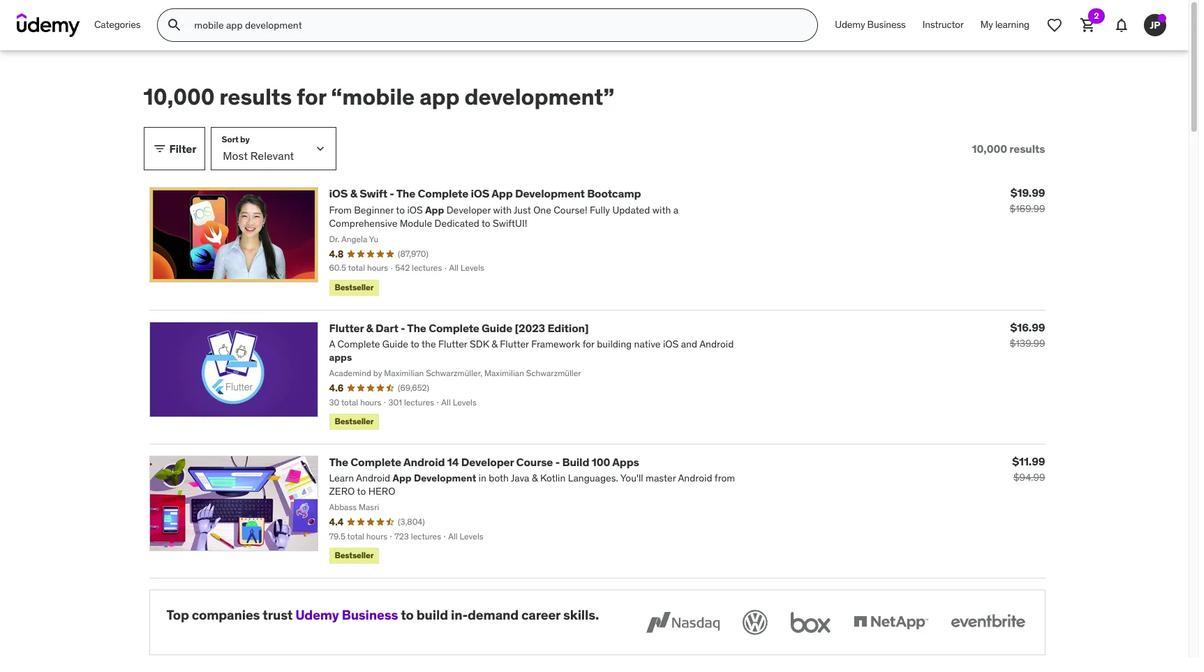 Task type: locate. For each thing, give the bounding box(es) containing it.
box image
[[787, 607, 834, 638]]

$16.99
[[1011, 320, 1045, 334]]

results up $19.99
[[1010, 142, 1045, 156]]

results for 10,000 results for "mobile app development"
[[219, 82, 292, 111]]

business left instructor
[[867, 18, 906, 31]]

0 vertical spatial udemy
[[835, 18, 865, 31]]

1 vertical spatial complete
[[429, 321, 479, 335]]

2 horizontal spatial -
[[555, 455, 560, 469]]

& left swift
[[350, 187, 357, 201]]

$11.99
[[1012, 454, 1045, 468]]

results inside status
[[1010, 142, 1045, 156]]

build
[[417, 607, 448, 623]]

guide
[[482, 321, 512, 335]]

the complete android 14 developer course - build 100 apps
[[329, 455, 639, 469]]

10,000 inside status
[[972, 142, 1007, 156]]

business
[[867, 18, 906, 31], [342, 607, 398, 623]]

volkswagen image
[[740, 607, 770, 638]]

1 horizontal spatial results
[[1010, 142, 1045, 156]]

10,000 results for "mobile app development"
[[143, 82, 614, 111]]

-
[[390, 187, 394, 201], [401, 321, 405, 335], [555, 455, 560, 469]]

flutter
[[329, 321, 364, 335]]

0 vertical spatial udemy business link
[[827, 8, 914, 42]]

1 vertical spatial the
[[407, 321, 426, 335]]

the
[[396, 187, 415, 201], [407, 321, 426, 335], [329, 455, 348, 469]]

10,000 for 10,000 results for "mobile app development"
[[143, 82, 215, 111]]

ios left swift
[[329, 187, 348, 201]]

- right dart
[[401, 321, 405, 335]]

complete left guide
[[429, 321, 479, 335]]

filter
[[169, 142, 196, 156]]

10,000 results
[[972, 142, 1045, 156]]

1 vertical spatial business
[[342, 607, 398, 623]]

1 vertical spatial results
[[1010, 142, 1045, 156]]

nasdaq image
[[643, 607, 723, 638]]

complete left app
[[418, 187, 469, 201]]

submit search image
[[166, 17, 183, 34]]

flutter & dart - the complete guide [2023 edition]
[[329, 321, 589, 335]]

& for flutter
[[366, 321, 373, 335]]

2
[[1094, 10, 1099, 21]]

10,000
[[143, 82, 215, 111], [972, 142, 1007, 156]]

notifications image
[[1114, 17, 1130, 34]]

0 vertical spatial results
[[219, 82, 292, 111]]

flutter & dart - the complete guide [2023 edition] link
[[329, 321, 589, 335]]

1 vertical spatial -
[[401, 321, 405, 335]]

Search for anything text field
[[192, 13, 801, 37]]

$16.99 $139.99
[[1010, 320, 1045, 349]]

[2023
[[515, 321, 545, 335]]

complete for ios
[[418, 187, 469, 201]]

14
[[447, 455, 459, 469]]

10,000 results status
[[972, 142, 1045, 156]]

&
[[350, 187, 357, 201], [366, 321, 373, 335]]

10,000 for 10,000 results
[[972, 142, 1007, 156]]

development"
[[465, 82, 614, 111]]

android
[[404, 455, 445, 469]]

0 vertical spatial the
[[396, 187, 415, 201]]

0 horizontal spatial 10,000
[[143, 82, 215, 111]]

1 vertical spatial 10,000
[[972, 142, 1007, 156]]

1 ios from the left
[[329, 187, 348, 201]]

ios
[[329, 187, 348, 201], [471, 187, 490, 201]]

shopping cart with 2 items image
[[1080, 17, 1097, 34]]

complete left android at the bottom of the page
[[351, 455, 401, 469]]

$139.99
[[1010, 337, 1045, 349]]

0 horizontal spatial udemy business link
[[295, 607, 398, 623]]

results
[[219, 82, 292, 111], [1010, 142, 1045, 156]]

0 vertical spatial 10,000
[[143, 82, 215, 111]]

complete
[[418, 187, 469, 201], [429, 321, 479, 335], [351, 455, 401, 469]]

- left build at bottom left
[[555, 455, 560, 469]]

0 horizontal spatial &
[[350, 187, 357, 201]]

complete for guide
[[429, 321, 479, 335]]

0 horizontal spatial udemy
[[295, 607, 339, 623]]

& for ios
[[350, 187, 357, 201]]

udemy business link
[[827, 8, 914, 42], [295, 607, 398, 623]]

1 horizontal spatial 10,000
[[972, 142, 1007, 156]]

1 horizontal spatial udemy
[[835, 18, 865, 31]]

& left dart
[[366, 321, 373, 335]]

2 vertical spatial the
[[329, 455, 348, 469]]

2 link
[[1072, 8, 1105, 42]]

0 vertical spatial &
[[350, 187, 357, 201]]

you have alerts image
[[1158, 14, 1167, 22]]

0 horizontal spatial ios
[[329, 187, 348, 201]]

0 vertical spatial complete
[[418, 187, 469, 201]]

top companies trust udemy business to build in-demand career skills.
[[167, 607, 599, 623]]

build
[[562, 455, 589, 469]]

0 horizontal spatial results
[[219, 82, 292, 111]]

career
[[522, 607, 561, 623]]

business left to
[[342, 607, 398, 623]]

ios left app
[[471, 187, 490, 201]]

udemy
[[835, 18, 865, 31], [295, 607, 339, 623]]

0 horizontal spatial -
[[390, 187, 394, 201]]

in-
[[451, 607, 468, 623]]

$169.99
[[1010, 203, 1045, 215]]

1 horizontal spatial business
[[867, 18, 906, 31]]

- right swift
[[390, 187, 394, 201]]

1 vertical spatial udemy
[[295, 607, 339, 623]]

1 horizontal spatial udemy business link
[[827, 8, 914, 42]]

instructor
[[923, 18, 964, 31]]

results left the for
[[219, 82, 292, 111]]

1 horizontal spatial &
[[366, 321, 373, 335]]

developer
[[461, 455, 514, 469]]

1 horizontal spatial ios
[[471, 187, 490, 201]]

0 vertical spatial -
[[390, 187, 394, 201]]

demand
[[468, 607, 519, 623]]

my
[[981, 18, 993, 31]]

apps
[[612, 455, 639, 469]]

1 horizontal spatial -
[[401, 321, 405, 335]]

the complete android 14 developer course - build 100 apps link
[[329, 455, 639, 469]]

0 vertical spatial business
[[867, 18, 906, 31]]

1 vertical spatial udemy business link
[[295, 607, 398, 623]]

instructor link
[[914, 8, 972, 42]]

1 vertical spatial &
[[366, 321, 373, 335]]

companies
[[192, 607, 260, 623]]

app
[[420, 82, 460, 111]]



Task type: describe. For each thing, give the bounding box(es) containing it.
top
[[167, 607, 189, 623]]

swift
[[360, 187, 387, 201]]

skills.
[[563, 607, 599, 623]]

udemy business
[[835, 18, 906, 31]]

wishlist image
[[1047, 17, 1063, 34]]

filter button
[[143, 127, 206, 171]]

to
[[401, 607, 414, 623]]

ios & swift - the complete ios app development bootcamp
[[329, 187, 641, 201]]

$19.99
[[1011, 186, 1045, 200]]

categories
[[94, 18, 141, 31]]

$19.99 $169.99
[[1010, 186, 1045, 215]]

the for dart
[[407, 321, 426, 335]]

$94.99
[[1014, 471, 1045, 484]]

edition]
[[548, 321, 589, 335]]

small image
[[153, 142, 167, 156]]

2 ios from the left
[[471, 187, 490, 201]]

the for swift
[[396, 187, 415, 201]]

jp link
[[1139, 8, 1172, 42]]

0 horizontal spatial business
[[342, 607, 398, 623]]

my learning link
[[972, 8, 1038, 42]]

100
[[592, 455, 610, 469]]

results for 10,000 results
[[1010, 142, 1045, 156]]

categories button
[[86, 8, 149, 42]]

app
[[492, 187, 513, 201]]

trust
[[263, 607, 293, 623]]

"mobile
[[331, 82, 415, 111]]

jp
[[1150, 19, 1161, 31]]

udemy image
[[17, 13, 80, 37]]

$11.99 $94.99
[[1012, 454, 1045, 484]]

- for swift
[[390, 187, 394, 201]]

netapp image
[[851, 607, 931, 638]]

dart
[[376, 321, 398, 335]]

ios & swift - the complete ios app development bootcamp link
[[329, 187, 641, 201]]

course
[[516, 455, 553, 469]]

bootcamp
[[587, 187, 641, 201]]

for
[[297, 82, 326, 111]]

eventbrite image
[[948, 607, 1028, 638]]

2 vertical spatial complete
[[351, 455, 401, 469]]

- for dart
[[401, 321, 405, 335]]

2 vertical spatial -
[[555, 455, 560, 469]]

development
[[515, 187, 585, 201]]

my learning
[[981, 18, 1030, 31]]

learning
[[995, 18, 1030, 31]]



Task type: vqa. For each thing, say whether or not it's contained in the screenshot.
Course
yes



